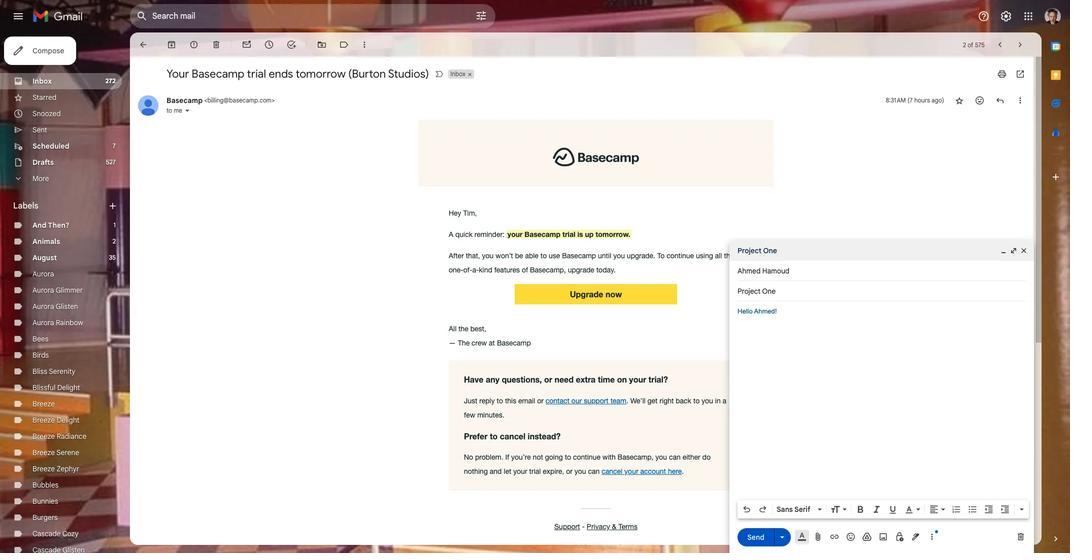 Task type: describe. For each thing, give the bounding box(es) containing it.
billing@basecamp.com
[[207, 96, 272, 104]]

studios)
[[388, 67, 429, 81]]

snoozed link
[[32, 109, 61, 118]]

project one dialog
[[730, 241, 1034, 553]]

to me
[[167, 107, 182, 114]]

to left "me"
[[167, 107, 172, 114]]

a
[[723, 397, 727, 405]]

bunnies
[[32, 497, 58, 506]]

1 vertical spatial the
[[459, 325, 469, 333]]

burgers link
[[32, 513, 58, 522]]

2 for 2
[[113, 238, 116, 245]]

toggle confidential mode image
[[895, 532, 905, 542]]

aurora for aurora glisten
[[32, 302, 54, 311]]

bunnies link
[[32, 497, 58, 506]]

more
[[32, 174, 49, 183]]

best,
[[470, 325, 486, 333]]

upgrade
[[568, 266, 594, 274]]

we'll
[[630, 397, 646, 405]]

Search mail text field
[[152, 11, 447, 21]]

aurora for aurora glimmer
[[32, 286, 54, 295]]

in
[[715, 397, 721, 405]]

rainbow
[[56, 318, 83, 327]]

575
[[975, 41, 985, 48]]

0 vertical spatial cancel
[[500, 431, 526, 441]]

you inside .           we'll get right back to you in a few minutes.
[[702, 397, 713, 405]]

continue inside after that, you won't be able to use basecamp until you upgrade. to continue     using all the one-of-a-kind features of basecamp, upgrade today.
[[667, 252, 694, 260]]

nothing
[[464, 467, 488, 476]]

indent less ‪(⌘[)‬ image
[[984, 505, 994, 515]]

breeze delight link
[[32, 416, 79, 425]]

basecamp, inside after that, you won't be able to use basecamp until you upgrade. to continue     using all the one-of-a-kind features of basecamp, upgrade today.
[[530, 266, 566, 274]]

you're
[[511, 453, 531, 461]]

basecamp cell
[[167, 96, 275, 105]]

zephyr
[[57, 465, 79, 474]]

hey
[[449, 209, 461, 217]]

move to image
[[317, 40, 327, 50]]

trial inside no problem. if you're not going to continue with basecamp, you can either           do nothing and let your trial expire, or you           can
[[529, 467, 541, 476]]

more formatting options image
[[1017, 505, 1027, 515]]

upgrade now link
[[515, 284, 677, 305]]

if
[[505, 453, 509, 461]]

basecamp < billing@basecamp.com >
[[167, 96, 275, 105]]

insert photo image
[[878, 532, 888, 542]]

right
[[660, 397, 674, 405]]

a quick reminder: your basecamp trial is up tomorrow.
[[449, 230, 630, 239]]

serene
[[56, 448, 79, 457]]

35
[[109, 254, 116, 261]]

1 vertical spatial can
[[588, 467, 600, 476]]

and
[[32, 221, 46, 230]]

breeze zephyr link
[[32, 465, 79, 474]]

of-
[[463, 266, 472, 274]]

redo ‪(⌘y)‬ image
[[758, 505, 768, 515]]

you up "account"
[[656, 453, 667, 461]]

7
[[113, 142, 116, 150]]

back
[[676, 397, 691, 405]]

tomorrow.
[[596, 230, 630, 239]]

compose button
[[4, 37, 76, 65]]

one-
[[449, 266, 463, 274]]

you right the expire, at bottom right
[[575, 467, 586, 476]]

breeze serene
[[32, 448, 79, 457]]

birds link
[[32, 351, 49, 360]]

to inside .           we'll get right back to you in a few minutes.
[[693, 397, 700, 405]]

breeze radiance
[[32, 432, 86, 441]]

aurora rainbow
[[32, 318, 83, 327]]

snoozed
[[32, 109, 61, 118]]

all the best,
[[449, 325, 486, 333]]

blissful
[[32, 383, 55, 392]]

— the crew at basecamp
[[449, 339, 531, 347]]

bliss serenity link
[[32, 367, 75, 376]]

breeze for breeze radiance
[[32, 432, 55, 441]]

questions,
[[502, 374, 542, 384]]

prefer to cancel instead?
[[464, 431, 561, 441]]

birds
[[32, 351, 49, 360]]

cascade cozy link
[[32, 529, 79, 539]]

cascade
[[32, 529, 61, 539]]

hey tim,
[[449, 209, 477, 217]]

glisten
[[56, 302, 78, 311]]

that,
[[466, 252, 480, 260]]

discard draft ‪(⌘⇧d)‬ image
[[1016, 532, 1026, 542]]

me
[[174, 107, 182, 114]]

ahmed hamoud
[[738, 267, 790, 276]]

1 horizontal spatial .
[[682, 467, 684, 476]]

your inside no problem. if you're not going to continue with basecamp, you can either           do nothing and let your trial expire, or you           can
[[513, 467, 527, 476]]

inbox button
[[448, 70, 467, 79]]

do
[[702, 453, 711, 461]]

or inside no problem. if you're not going to continue with basecamp, you can either           do nothing and let your trial expire, or you           can
[[566, 467, 573, 476]]

extra
[[576, 374, 596, 384]]

starred
[[32, 93, 56, 102]]

breeze zephyr
[[32, 465, 79, 474]]

terms
[[619, 523, 638, 531]]

animals link
[[32, 237, 60, 246]]

ends
[[269, 67, 293, 81]]

the
[[458, 339, 470, 347]]

august
[[32, 253, 57, 262]]

Message Body text field
[[738, 307, 1026, 498]]

few
[[464, 411, 475, 419]]

—
[[449, 339, 456, 347]]

gmail image
[[32, 6, 88, 26]]

aurora for aurora rainbow
[[32, 318, 54, 327]]

scheduled link
[[32, 142, 69, 151]]

your up be
[[508, 230, 523, 239]]

insert files using drive image
[[862, 532, 872, 542]]

breeze for breeze serene
[[32, 448, 55, 457]]

time
[[598, 374, 615, 384]]

basecamp up basecamp < billing@basecamp.com >
[[192, 67, 244, 81]]

bulleted list ‪(⌘⇧8)‬ image
[[968, 505, 978, 515]]

features
[[494, 266, 520, 274]]

bubbles link
[[32, 481, 59, 490]]

>
[[272, 96, 275, 104]]

starred link
[[32, 93, 56, 102]]

inbox for inbox link
[[32, 77, 52, 86]]

grand
[[583, 544, 602, 552]]

drafts link
[[32, 158, 54, 167]]

animals
[[32, 237, 60, 246]]

527
[[106, 158, 116, 166]]

main menu image
[[12, 10, 24, 22]]

labels navigation
[[0, 32, 130, 553]]

let
[[504, 467, 511, 476]]

aurora glisten link
[[32, 302, 78, 311]]

drafts
[[32, 158, 54, 167]]

not starred image
[[954, 95, 965, 106]]

bees
[[32, 335, 49, 344]]

breeze radiance link
[[32, 432, 86, 441]]

support
[[554, 523, 580, 531]]

insert link ‪(⌘k)‬ image
[[830, 532, 840, 542]]

your right on
[[629, 374, 646, 384]]

1 horizontal spatial cancel
[[602, 467, 623, 476]]

support link
[[554, 523, 580, 531]]

formatting options toolbar
[[738, 501, 1029, 519]]

undo ‪(⌘z)‬ image
[[742, 505, 752, 515]]

reply
[[479, 397, 495, 405]]

archive image
[[167, 40, 177, 50]]

reminder:
[[475, 231, 505, 239]]



Task type: locate. For each thing, give the bounding box(es) containing it.
blissful delight
[[32, 383, 80, 392]]

breeze for breeze delight
[[32, 416, 55, 425]]

0 vertical spatial or
[[544, 374, 552, 384]]

delete image
[[211, 40, 221, 50]]

or right the expire, at bottom right
[[566, 467, 573, 476]]

basecamp, down use
[[530, 266, 566, 274]]

2 vertical spatial trial
[[529, 467, 541, 476]]

3 aurora from the top
[[32, 302, 54, 311]]

or left need
[[544, 374, 552, 384]]

2 down 1
[[113, 238, 116, 245]]

2045 w grand ave ste b
[[556, 544, 636, 552]]

4 aurora from the top
[[32, 318, 54, 327]]

aurora down august link at the top of page
[[32, 270, 54, 279]]

1 horizontal spatial trial
[[529, 467, 541, 476]]

delight up radiance on the left bottom of the page
[[57, 416, 79, 425]]

1 aurora from the top
[[32, 270, 54, 279]]

breeze up breeze zephyr
[[32, 448, 55, 457]]

get
[[648, 397, 658, 405]]

. left we'll
[[626, 397, 628, 405]]

0 vertical spatial can
[[669, 453, 681, 461]]

you left in
[[702, 397, 713, 405]]

send
[[747, 533, 764, 542]]

the inside after that, you won't be able to use basecamp until you upgrade. to continue     using all the one-of-a-kind features of basecamp, upgrade today.
[[724, 252, 734, 260]]

inbox
[[450, 70, 466, 78], [32, 77, 52, 86]]

hello ahmed!
[[738, 308, 777, 315]]

aurora glimmer link
[[32, 286, 83, 295]]

breeze link
[[32, 400, 55, 409]]

aurora for aurora link
[[32, 270, 54, 279]]

2 inside labels navigation
[[113, 238, 116, 245]]

trial left ends
[[247, 67, 266, 81]]

(7
[[908, 96, 913, 104]]

1 vertical spatial .
[[682, 467, 684, 476]]

at
[[489, 339, 495, 347]]

1 vertical spatial trial
[[562, 230, 575, 239]]

to right going
[[565, 453, 571, 461]]

8:31 am (7 hours ago)
[[886, 96, 944, 104]]

to inside after that, you won't be able to use basecamp until you upgrade. to continue     using all the one-of-a-kind features of basecamp, upgrade today.
[[541, 252, 547, 260]]

continue
[[667, 252, 694, 260], [573, 453, 601, 461]]

you
[[482, 252, 494, 260], [613, 252, 625, 260], [702, 397, 713, 405], [656, 453, 667, 461], [575, 467, 586, 476]]

the
[[724, 252, 734, 260], [459, 325, 469, 333]]

basecamp inside after that, you won't be able to use basecamp until you upgrade. to continue     using all the one-of-a-kind features of basecamp, upgrade today.
[[562, 252, 596, 260]]

can up here
[[669, 453, 681, 461]]

tab list
[[1042, 32, 1070, 517]]

basecamp, inside no problem. if you're not going to continue with basecamp, you can either           do nothing and let your trial expire, or you           can
[[618, 453, 654, 461]]

0 vertical spatial the
[[724, 252, 734, 260]]

1 horizontal spatial inbox
[[450, 70, 466, 78]]

0 vertical spatial basecamp,
[[530, 266, 566, 274]]

august link
[[32, 253, 57, 262]]

sans serif
[[777, 505, 810, 514]]

newer image
[[995, 40, 1005, 50]]

problem.
[[475, 453, 503, 461]]

0 vertical spatial delight
[[57, 383, 80, 392]]

basecamp up "show details" icon on the top left
[[167, 96, 203, 105]]

<
[[204, 96, 207, 104]]

2 horizontal spatial trial
[[562, 230, 575, 239]]

upgrade
[[570, 290, 603, 299]]

0 vertical spatial continue
[[667, 252, 694, 260]]

to right prefer
[[490, 431, 498, 441]]

project one
[[738, 246, 777, 255]]

on
[[617, 374, 627, 384]]

1 horizontal spatial continue
[[667, 252, 694, 260]]

report spam image
[[189, 40, 199, 50]]

basecamp up able
[[525, 230, 561, 239]]

8:31 am (7 hours ago) cell
[[886, 95, 944, 106]]

back to inbox image
[[138, 40, 148, 50]]

Not starred checkbox
[[954, 95, 965, 106]]

upgrade.
[[627, 252, 655, 260]]

aurora down aurora link
[[32, 286, 54, 295]]

trial?
[[649, 374, 668, 384]]

.
[[626, 397, 628, 405], [682, 467, 684, 476]]

basecamp right at
[[497, 339, 531, 347]]

underline ‪(⌘u)‬ image
[[888, 505, 898, 515]]

your right "let" at the left of page
[[513, 467, 527, 476]]

aurora up bees
[[32, 318, 54, 327]]

5 breeze from the top
[[32, 465, 55, 474]]

more send options image
[[777, 532, 787, 542]]

1 breeze from the top
[[32, 400, 55, 409]]

or
[[544, 374, 552, 384], [537, 397, 544, 405], [566, 467, 573, 476]]

blissful delight link
[[32, 383, 80, 392]]

to left this
[[497, 397, 503, 405]]

bliss serenity
[[32, 367, 75, 376]]

using
[[696, 252, 713, 260]]

0 vertical spatial trial
[[247, 67, 266, 81]]

0 vertical spatial of
[[968, 41, 973, 48]]

inbox right the studios)
[[450, 70, 466, 78]]

numbered list ‪(⌘⇧7)‬ image
[[951, 505, 962, 515]]

0 horizontal spatial basecamp,
[[530, 266, 566, 274]]

no problem. if you're not going to continue with basecamp, you can either           do nothing and let your trial expire, or you           can
[[464, 453, 711, 476]]

0 horizontal spatial inbox
[[32, 77, 52, 86]]

to inside no problem. if you're not going to continue with basecamp, you can either           do nothing and let your trial expire, or you           can
[[565, 453, 571, 461]]

cancel
[[500, 431, 526, 441], [602, 467, 623, 476]]

. inside .           we'll get right back to you in a few minutes.
[[626, 397, 628, 405]]

0 vertical spatial 2
[[963, 41, 966, 48]]

minutes.
[[477, 411, 504, 419]]

1 vertical spatial 2
[[113, 238, 116, 245]]

or right email in the bottom of the page
[[537, 397, 544, 405]]

1 vertical spatial delight
[[57, 416, 79, 425]]

cancel up if
[[500, 431, 526, 441]]

(burton
[[348, 67, 386, 81]]

inbox link
[[32, 77, 52, 86]]

indent more ‪(⌘])‬ image
[[1000, 505, 1010, 515]]

breeze for the breeze link
[[32, 400, 55, 409]]

need
[[555, 374, 574, 384]]

0 horizontal spatial .
[[626, 397, 628, 405]]

0 horizontal spatial trial
[[247, 67, 266, 81]]

breeze for breeze zephyr
[[32, 465, 55, 474]]

aurora down aurora glimmer link
[[32, 302, 54, 311]]

any
[[486, 374, 500, 384]]

b
[[631, 544, 636, 552]]

delight for blissful delight
[[57, 383, 80, 392]]

0 horizontal spatial 2
[[113, 238, 116, 245]]

continue right the to
[[667, 252, 694, 260]]

use
[[549, 252, 560, 260]]

minimize image
[[1000, 247, 1008, 255]]

labels heading
[[13, 201, 108, 211]]

0 horizontal spatial can
[[588, 467, 600, 476]]

1 horizontal spatial can
[[669, 453, 681, 461]]

search mail image
[[133, 7, 151, 25]]

. down either
[[682, 467, 684, 476]]

aurora link
[[32, 270, 54, 279]]

cancel down with
[[602, 467, 623, 476]]

of left 575
[[968, 41, 973, 48]]

aurora rainbow link
[[32, 318, 83, 327]]

bubbles
[[32, 481, 59, 490]]

expire,
[[543, 467, 564, 476]]

pop out image
[[1010, 247, 1018, 255]]

can right the expire, at bottom right
[[588, 467, 600, 476]]

2045
[[556, 544, 572, 552]]

trial left is on the right of the page
[[562, 230, 575, 239]]

more options image
[[929, 532, 935, 542]]

1 horizontal spatial or
[[544, 374, 552, 384]]

labels image
[[339, 40, 349, 50]]

upgrade now
[[570, 290, 622, 299]]

inbox for inbox button
[[450, 70, 466, 78]]

inbox inside button
[[450, 70, 466, 78]]

sans serif option
[[775, 505, 816, 515]]

your left "account"
[[624, 467, 638, 476]]

basecamp, up cancel your account here link at the right bottom
[[618, 453, 654, 461]]

8:31 am
[[886, 96, 906, 104]]

can
[[669, 453, 681, 461], [588, 467, 600, 476]]

0 horizontal spatial the
[[459, 325, 469, 333]]

have any questions, or need extra time on your trial?
[[464, 374, 668, 384]]

more email options image
[[359, 40, 370, 50]]

snooze image
[[264, 40, 274, 50]]

you up kind on the top
[[482, 252, 494, 260]]

trial down not
[[529, 467, 541, 476]]

2 aurora from the top
[[32, 286, 54, 295]]

insert signature image
[[911, 532, 921, 542]]

breeze down the breeze link
[[32, 416, 55, 425]]

bold ‪(⌘b)‬ image
[[855, 505, 866, 515]]

to left use
[[541, 252, 547, 260]]

inbox inside labels navigation
[[32, 77, 52, 86]]

contact our support team link
[[546, 397, 626, 405]]

up
[[585, 230, 594, 239]]

2 vertical spatial or
[[566, 467, 573, 476]]

is
[[577, 230, 583, 239]]

basecamp image
[[549, 143, 643, 171]]

basecamp up upgrade
[[562, 252, 596, 260]]

0 horizontal spatial continue
[[573, 453, 601, 461]]

support image
[[978, 10, 990, 22]]

send button
[[738, 528, 774, 547]]

just reply to this email             or contact our support team
[[464, 397, 626, 405]]

4 breeze from the top
[[32, 448, 55, 457]]

1 vertical spatial continue
[[573, 453, 601, 461]]

1 horizontal spatial the
[[724, 252, 734, 260]]

glimmer
[[56, 286, 83, 295]]

2 left 575
[[963, 41, 966, 48]]

ahmed
[[738, 267, 761, 276]]

0 vertical spatial .
[[626, 397, 628, 405]]

italic ‪(⌘i)‬ image
[[872, 505, 882, 515]]

older image
[[1015, 40, 1025, 50]]

all
[[715, 252, 722, 260]]

our
[[572, 397, 582, 405]]

2 horizontal spatial or
[[566, 467, 573, 476]]

your
[[167, 67, 189, 81]]

3 breeze from the top
[[32, 432, 55, 441]]

None search field
[[130, 4, 495, 28]]

your
[[508, 230, 523, 239], [629, 374, 646, 384], [513, 467, 527, 476], [624, 467, 638, 476]]

here
[[668, 467, 682, 476]]

1 vertical spatial basecamp,
[[618, 453, 654, 461]]

quick
[[455, 231, 473, 239]]

this
[[505, 397, 516, 405]]

labels
[[13, 201, 38, 211]]

breeze down blissful
[[32, 400, 55, 409]]

you right until
[[613, 252, 625, 260]]

to right the back
[[693, 397, 700, 405]]

add to tasks image
[[286, 40, 296, 50]]

Subject field
[[738, 286, 1026, 296]]

breeze serene link
[[32, 448, 79, 457]]

account
[[640, 467, 666, 476]]

-
[[582, 523, 585, 531]]

show details image
[[184, 108, 190, 114]]

breeze up bubbles
[[32, 465, 55, 474]]

1 horizontal spatial basecamp,
[[618, 453, 654, 461]]

bliss
[[32, 367, 47, 376]]

0 horizontal spatial or
[[537, 397, 544, 405]]

continue left with
[[573, 453, 601, 461]]

insert emoji ‪(⌘⇧2)‬ image
[[846, 532, 856, 542]]

continue inside no problem. if you're not going to continue with basecamp, you can either           do nothing and let your trial expire, or you           can
[[573, 453, 601, 461]]

ave
[[604, 544, 616, 552]]

not
[[533, 453, 543, 461]]

1 horizontal spatial 2
[[963, 41, 966, 48]]

settings image
[[1000, 10, 1012, 22]]

1 vertical spatial or
[[537, 397, 544, 405]]

attach files image
[[813, 532, 823, 542]]

sans
[[777, 505, 793, 514]]

&
[[612, 523, 617, 531]]

of inside after that, you won't be able to use basecamp until you upgrade. to continue     using all the one-of-a-kind features of basecamp, upgrade today.
[[522, 266, 528, 274]]

0 horizontal spatial of
[[522, 266, 528, 274]]

crew
[[472, 339, 487, 347]]

delight for breeze delight
[[57, 416, 79, 425]]

1 horizontal spatial of
[[968, 41, 973, 48]]

inbox up starred
[[32, 77, 52, 86]]

of down be
[[522, 266, 528, 274]]

close image
[[1020, 247, 1028, 255]]

ste
[[618, 544, 629, 552]]

breeze up breeze serene link
[[32, 432, 55, 441]]

kind
[[479, 266, 492, 274]]

0 horizontal spatial cancel
[[500, 431, 526, 441]]

support - privacy & terms
[[554, 523, 638, 531]]

advanced search options image
[[471, 6, 491, 26]]

delight down serenity in the left of the page
[[57, 383, 80, 392]]

2 for 2 of 575
[[963, 41, 966, 48]]

1 vertical spatial of
[[522, 266, 528, 274]]

2 breeze from the top
[[32, 416, 55, 425]]

1 vertical spatial cancel
[[602, 467, 623, 476]]

tim,
[[463, 209, 477, 217]]



Task type: vqa. For each thing, say whether or not it's contained in the screenshot.
Not starred option
yes



